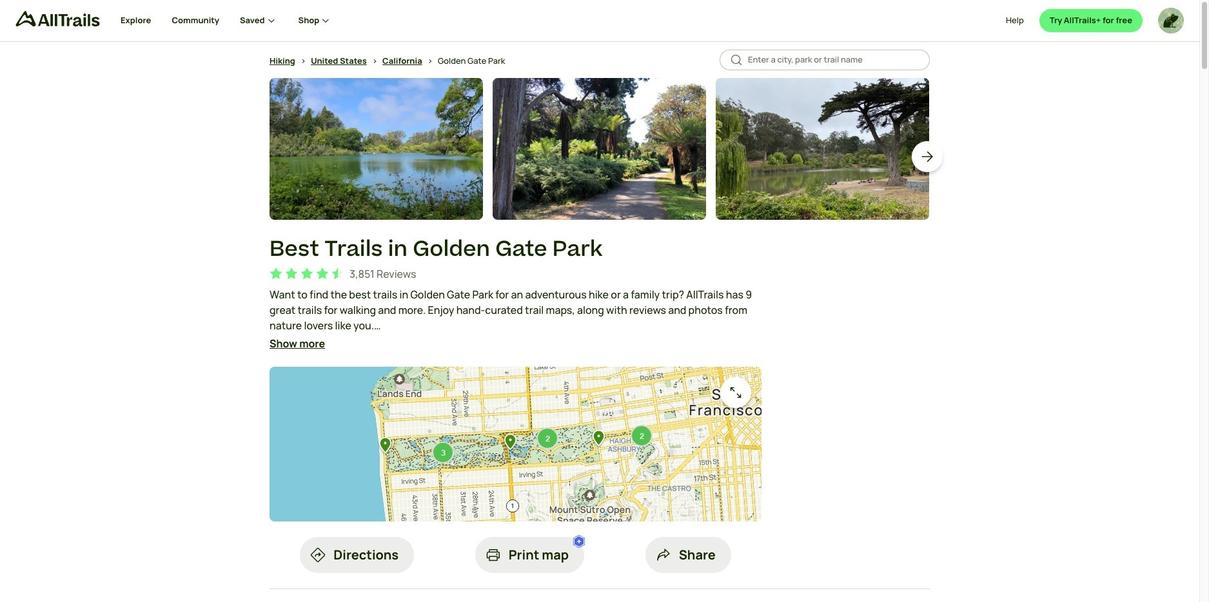 Task type: describe. For each thing, give the bounding box(es) containing it.
expand map image
[[728, 385, 744, 400]]

cookie consent banner dialog
[[15, 541, 1184, 587]]

Enter a city, park or trail name field
[[748, 54, 920, 66]]

noah image
[[1158, 8, 1184, 34]]

next image
[[920, 149, 935, 165]]



Task type: locate. For each thing, give the bounding box(es) containing it.
trails in golden gate park, san francisco, california, united states 24013556 | alltrails.com image
[[493, 78, 706, 220]]

None search field
[[720, 50, 930, 70]]

dialog
[[0, 0, 1209, 602]]

trails in golden gate park, san francisco, california, united states 40064335 | alltrails.com image
[[270, 78, 483, 220]]

trails in golden gate park, san francisco, california, united states 28094504 | alltrails.com image
[[716, 78, 929, 220]]

map of trails in golden gate park, california image
[[270, 367, 762, 521]]



Task type: vqa. For each thing, say whether or not it's contained in the screenshot.
3rd "›" from the right
no



